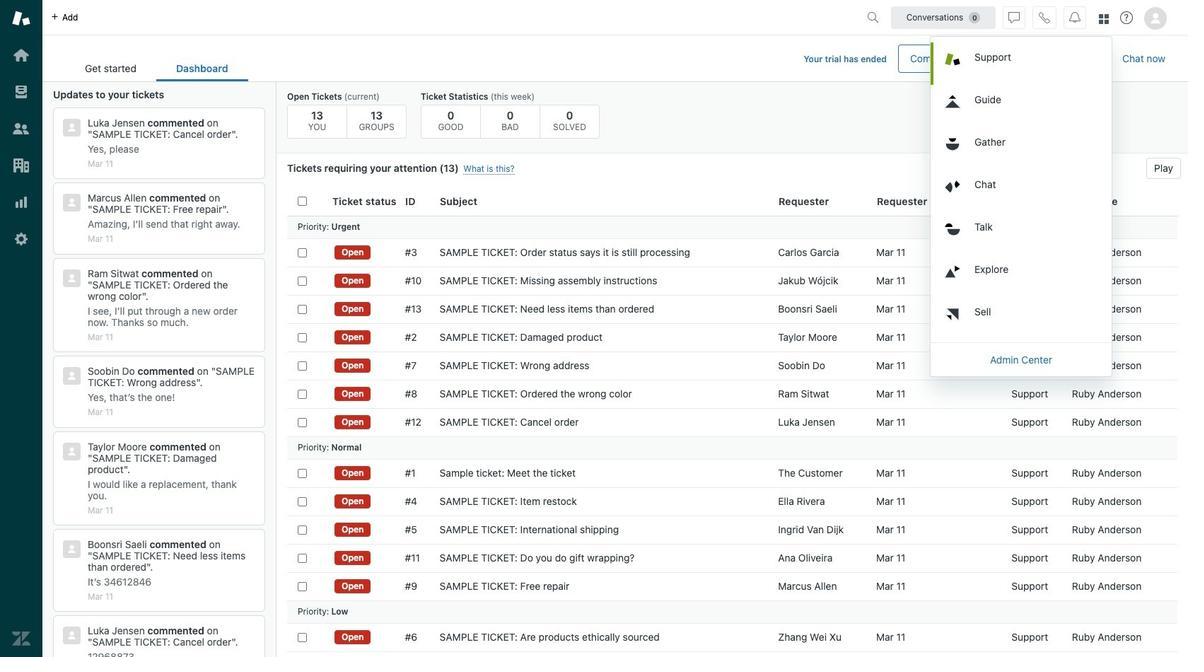 Task type: describe. For each thing, give the bounding box(es) containing it.
customers image
[[12, 120, 30, 138]]

zendesk support image
[[12, 9, 30, 28]]

main element
[[0, 0, 42, 657]]

organizations image
[[12, 156, 30, 175]]

zendesk image
[[12, 629, 30, 648]]

reporting image
[[12, 193, 30, 211]]

button displays agent's chat status as invisible. image
[[1009, 12, 1020, 23]]



Task type: vqa. For each thing, say whether or not it's contained in the screenshot.
"status"
no



Task type: locate. For each thing, give the bounding box(es) containing it.
tab list
[[65, 55, 248, 81]]

tab
[[65, 55, 156, 81]]

zendesk products image
[[1099, 14, 1109, 24]]

grid
[[277, 187, 1188, 657]]

admin image
[[12, 230, 30, 248]]

get started image
[[12, 46, 30, 64]]

None checkbox
[[298, 276, 307, 285], [298, 333, 307, 342], [298, 361, 307, 370], [298, 389, 307, 399], [298, 553, 307, 563], [298, 582, 307, 591], [298, 276, 307, 285], [298, 333, 307, 342], [298, 361, 307, 370], [298, 389, 307, 399], [298, 553, 307, 563], [298, 582, 307, 591]]

notifications image
[[1069, 12, 1081, 23]]

None checkbox
[[298, 248, 307, 257], [298, 304, 307, 314], [298, 418, 307, 427], [298, 469, 307, 478], [298, 497, 307, 506], [298, 525, 307, 534], [298, 633, 307, 642], [298, 248, 307, 257], [298, 304, 307, 314], [298, 418, 307, 427], [298, 469, 307, 478], [298, 497, 307, 506], [298, 525, 307, 534], [298, 633, 307, 642]]

get help image
[[1120, 11, 1133, 24]]

Select All Tickets checkbox
[[298, 197, 307, 206]]

views image
[[12, 83, 30, 101]]



